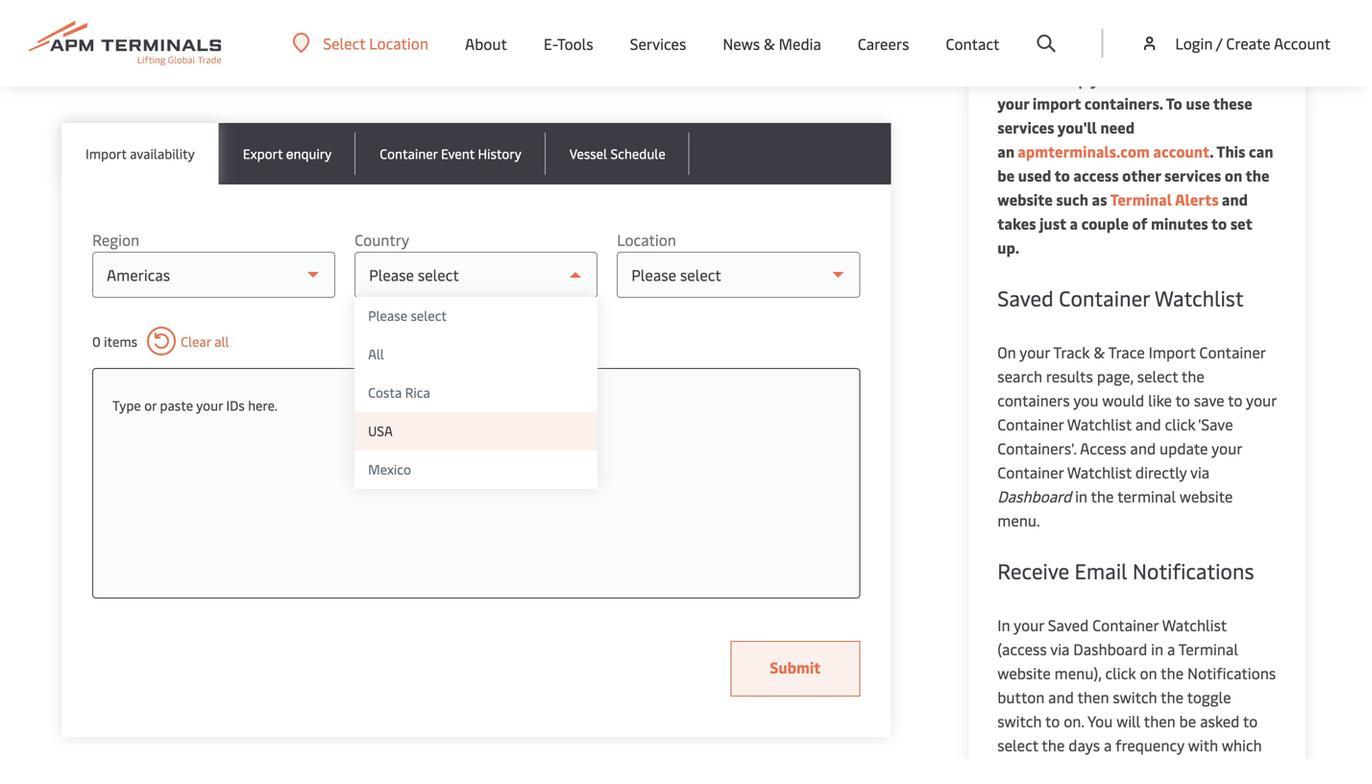 Task type: locate. For each thing, give the bounding box(es) containing it.
status
[[1207, 69, 1252, 89]]

1 vertical spatial on
[[1140, 663, 1158, 683]]

terminal inside in your saved container watchlist (access via dashboard in a terminal website menu), click on the notifications button and then switch the toggle switch to on. you will then be asked to select the days a frequency with which you'd like to receive notifications.
[[1179, 639, 1239, 659]]

via
[[1191, 462, 1210, 482], [1051, 639, 1070, 659]]

tab list
[[62, 123, 891, 185]]

1 vertical spatial switch
[[998, 711, 1042, 731]]

a up 'receive' at the right of page
[[1104, 735, 1112, 755]]

2 horizontal spatial terminal
[[1179, 639, 1239, 659]]

list box containing please select
[[355, 297, 598, 489]]

via down update
[[1191, 462, 1210, 482]]

and inside in your saved container watchlist (access via dashboard in a terminal website menu), click on the notifications button and then switch the toggle switch to on. you will then be asked to select the days a frequency with which you'd like to receive notifications.
[[1049, 687, 1074, 707]]

the inside apm terminals offers a number of tools to help you monitor the status of your import containers. to use these services you'll need an
[[1180, 69, 1204, 89]]

1 vertical spatial import
[[1149, 342, 1196, 362]]

0 vertical spatial containers
[[371, 35, 443, 56]]

and
[[1222, 189, 1249, 210], [1136, 414, 1162, 434], [1131, 438, 1156, 458], [1049, 687, 1074, 707]]

would
[[1103, 390, 1145, 410]]

of inside "and takes just a couple of minutes to set up."
[[1133, 213, 1148, 234]]

1 vertical spatial click
[[1106, 663, 1137, 683]]

0 horizontal spatial other
[[688, 35, 725, 56]]

2 horizontal spatial select
[[1138, 366, 1179, 386]]

0 horizontal spatial terminal
[[358, 59, 418, 80]]

usa option
[[355, 412, 598, 451]]

to up such
[[1055, 165, 1071, 185]]

your left ids
[[196, 396, 223, 414]]

containers inside on your track & trace import container search results page, select the containers you would like to save to your container watchlist and click 'save containers'. access and update your container watchlist directly via dashboard
[[998, 390, 1070, 410]]

your up (access
[[1014, 615, 1045, 635]]

be down an on the right of page
[[998, 165, 1015, 185]]

1 vertical spatial you
[[1091, 69, 1117, 89]]

0 horizontal spatial location
[[369, 33, 429, 53]]

container event history
[[380, 144, 522, 162]]

t&t
[[137, 35, 164, 56]]

minutes
[[1151, 213, 1209, 234]]

saved down up.
[[998, 284, 1054, 312]]

1 horizontal spatial be
[[1180, 711, 1197, 731]]

you
[[246, 35, 271, 56], [1091, 69, 1117, 89], [1074, 390, 1099, 410]]

your down 'save
[[1212, 438, 1243, 458]]

of for apm terminals offers a number of tools to help you monitor the status of your import containers. to use these services you'll need an
[[1223, 45, 1238, 65]]

select up you'd
[[998, 735, 1039, 755]]

1 horizontal spatial terminal
[[1111, 189, 1173, 210]]

container inside button
[[380, 144, 438, 162]]

clear all
[[181, 332, 229, 350]]

0 vertical spatial notifications
[[1133, 556, 1255, 585]]

import left availability
[[86, 144, 127, 162]]

website for watchlist
[[998, 663, 1051, 683]]

of right /
[[1223, 45, 1238, 65]]

& inside dropdown button
[[764, 33, 775, 54]]

0 vertical spatial like
[[1149, 390, 1173, 410]]

0 vertical spatial import
[[86, 144, 127, 162]]

saved
[[998, 284, 1054, 312], [1048, 615, 1089, 635]]

will
[[1117, 711, 1141, 731]]

the down number
[[1180, 69, 1204, 89]]

import right trace
[[1149, 342, 1196, 362]]

& inside on your track & trace import container search results page, select the containers you would like to save to your container watchlist and click 'save containers'. access and update your container watchlist directly via dashboard
[[1094, 342, 1105, 362]]

1 horizontal spatial like
[[1149, 390, 1173, 410]]

to inside our global t&t tool allows you to check your containers located at our major terminals. for other terminals, including joint ventures, please scroll down. select a terminal before entering container ids.
[[275, 35, 290, 56]]

help
[[1057, 69, 1088, 89]]

the
[[1180, 69, 1204, 89], [1246, 165, 1270, 185], [1182, 366, 1205, 386], [1091, 486, 1114, 507], [1161, 663, 1184, 683], [1161, 687, 1184, 707], [1042, 735, 1065, 755]]

you up down.
[[246, 35, 271, 56]]

event
[[441, 144, 475, 162]]

other inside . this can be used to access other services on the website such as
[[1123, 165, 1161, 185]]

contact
[[946, 33, 1000, 54]]

all option
[[355, 335, 598, 374]]

0 items
[[92, 332, 138, 350]]

down.
[[256, 59, 297, 80]]

export еnquiry
[[243, 144, 332, 162]]

website inside . this can be used to access other services on the website such as
[[998, 189, 1053, 210]]

to left save
[[1176, 390, 1191, 410]]

location
[[369, 33, 429, 53], [617, 229, 677, 250]]

terminal right the as on the top of page
[[1111, 189, 1173, 210]]

0
[[92, 332, 101, 350]]

dashboard up "menu),"
[[1074, 639, 1148, 659]]

track
[[1054, 342, 1090, 362]]

the down can at top right
[[1246, 165, 1270, 185]]

please
[[368, 306, 408, 324]]

1 horizontal spatial dashboard
[[1074, 639, 1148, 659]]

0 vertical spatial other
[[688, 35, 725, 56]]

0 horizontal spatial of
[[1133, 213, 1148, 234]]

0 horizontal spatial be
[[998, 165, 1015, 185]]

you up containers.
[[1091, 69, 1117, 89]]

0 horizontal spatial in
[[1076, 486, 1088, 507]]

1 horizontal spatial services
[[1165, 165, 1222, 185]]

mexico option
[[355, 451, 598, 489]]

click right "menu),"
[[1106, 663, 1137, 683]]

click up update
[[1165, 414, 1196, 434]]

& right the 'news'
[[764, 33, 775, 54]]

1 vertical spatial be
[[1180, 711, 1197, 731]]

1 vertical spatial saved
[[1048, 615, 1089, 635]]

apm terminals offers a number of tools to help you monitor the status of your import containers. to use these services you'll need an
[[998, 45, 1271, 161]]

receive
[[998, 556, 1070, 585]]

2 vertical spatial of
[[1133, 213, 1148, 234]]

services
[[998, 117, 1055, 137], [1165, 165, 1222, 185]]

tool
[[167, 35, 195, 56]]

other up terminal alerts
[[1123, 165, 1161, 185]]

type or paste your ids here.
[[112, 396, 278, 414]]

1 vertical spatial select
[[1138, 366, 1179, 386]]

saved up "menu),"
[[1048, 615, 1089, 635]]

the left toggle
[[1161, 687, 1184, 707]]

website up takes
[[998, 189, 1053, 210]]

1 vertical spatial select
[[301, 59, 343, 80]]

containers up before
[[371, 35, 443, 56]]

your down tools
[[998, 93, 1030, 113]]

0 vertical spatial terminal
[[358, 59, 418, 80]]

container
[[380, 144, 438, 162], [1059, 284, 1150, 312], [1200, 342, 1266, 362], [998, 414, 1064, 434], [998, 462, 1064, 482], [1093, 615, 1159, 635]]

watchlist up toggle
[[1163, 615, 1227, 635]]

just
[[1040, 213, 1067, 234]]

receive email notifications
[[998, 556, 1255, 585]]

0 horizontal spatial containers
[[371, 35, 443, 56]]

0 vertical spatial be
[[998, 165, 1015, 185]]

1 vertical spatial services
[[1165, 165, 1222, 185]]

terminal
[[1118, 486, 1176, 507]]

2 vertical spatial you
[[1074, 390, 1099, 410]]

location up before
[[369, 33, 429, 53]]

1 horizontal spatial in
[[1152, 639, 1164, 659]]

2 vertical spatial select
[[998, 735, 1039, 755]]

a down select location button
[[347, 59, 355, 80]]

0 horizontal spatial import
[[86, 144, 127, 162]]

location down schedule at the left of the page
[[617, 229, 677, 250]]

the up save
[[1182, 366, 1205, 386]]

to up down.
[[275, 35, 290, 56]]

1 vertical spatial in
[[1152, 639, 1164, 659]]

0 vertical spatial website
[[998, 189, 1053, 210]]

on down this
[[1225, 165, 1243, 185]]

availability
[[130, 144, 195, 162]]

and up on.
[[1049, 687, 1074, 707]]

export
[[243, 144, 283, 162]]

0 vertical spatial switch
[[1113, 687, 1158, 707]]

website down (access
[[998, 663, 1051, 683]]

1 horizontal spatial other
[[1123, 165, 1161, 185]]

0 vertical spatial location
[[369, 33, 429, 53]]

select right please
[[411, 306, 447, 324]]

notifications inside in your saved container watchlist (access via dashboard in a terminal website menu), click on the notifications button and then switch the toggle switch to on. you will then be asked to select the days a frequency with which you'd like to receive notifications.
[[1188, 663, 1277, 683]]

switch up will
[[1113, 687, 1158, 707]]

paste
[[160, 396, 193, 414]]

a inside "and takes just a couple of minutes to set up."
[[1070, 213, 1078, 234]]

1 vertical spatial other
[[1123, 165, 1161, 185]]

'save
[[1199, 414, 1234, 434]]

to inside apm terminals offers a number of tools to help you monitor the status of your import containers. to use these services you'll need an
[[1038, 69, 1053, 89]]

region
[[92, 229, 139, 250]]

a up monitor on the top
[[1154, 45, 1162, 65]]

0 vertical spatial &
[[764, 33, 775, 54]]

terminal alerts link
[[1111, 189, 1219, 210]]

saved container watchlist
[[998, 284, 1244, 312]]

terminal down select location
[[358, 59, 418, 80]]

other right for
[[688, 35, 725, 56]]

before
[[422, 59, 467, 80]]

results
[[1047, 366, 1094, 386]]

1 horizontal spatial &
[[1094, 342, 1105, 362]]

2 vertical spatial terminal
[[1179, 639, 1239, 659]]

or
[[144, 396, 157, 414]]

on up will
[[1140, 663, 1158, 683]]

terminal up toggle
[[1179, 639, 1239, 659]]

0 vertical spatial on
[[1225, 165, 1243, 185]]

terminal inside our global t&t tool allows you to check your containers located at our major terminals. for other terminals, including joint ventures, please scroll down. select a terminal before entering container ids.
[[358, 59, 418, 80]]

all
[[368, 345, 384, 363]]

in inside in the terminal website menu.
[[1076, 486, 1088, 507]]

1 horizontal spatial click
[[1165, 414, 1196, 434]]

1 vertical spatial location
[[617, 229, 677, 250]]

dashboard inside on your track & trace import container search results page, select the containers you would like to save to your container watchlist and click 'save containers'. access and update your container watchlist directly via dashboard
[[998, 486, 1072, 507]]

containers down search
[[998, 390, 1070, 410]]

services up the alerts on the top right of the page
[[1165, 165, 1222, 185]]

the left days
[[1042, 735, 1065, 755]]

1 vertical spatial notifications
[[1188, 663, 1277, 683]]

container inside in your saved container watchlist (access via dashboard in a terminal website menu), click on the notifications button and then switch the toggle switch to on. you will then be asked to select the days a frequency with which you'd like to receive notifications.
[[1093, 615, 1159, 635]]

clear all button
[[147, 327, 229, 356]]

services button
[[630, 0, 687, 87]]

switch down 'button'
[[998, 711, 1042, 731]]

please select option
[[355, 297, 598, 335]]

container left event
[[380, 144, 438, 162]]

about
[[465, 33, 507, 54]]

0 vertical spatial you
[[246, 35, 271, 56]]

other
[[688, 35, 725, 56], [1123, 165, 1161, 185]]

1 vertical spatial like
[[1038, 759, 1062, 759]]

1 vertical spatial dashboard
[[1074, 639, 1148, 659]]

and inside "and takes just a couple of minutes to set up."
[[1222, 189, 1249, 210]]

in your saved container watchlist (access via dashboard in a terminal website menu), click on the notifications button and then switch the toggle switch to on. you will then be asked to select the days a frequency with which you'd like to receive notifications.
[[998, 615, 1277, 759]]

0 horizontal spatial click
[[1106, 663, 1137, 683]]

with
[[1189, 735, 1219, 755]]

then up 'frequency'
[[1144, 711, 1176, 731]]

this
[[1217, 141, 1246, 161]]

containers
[[371, 35, 443, 56], [998, 390, 1070, 410]]

1 vertical spatial then
[[1144, 711, 1176, 731]]

0 horizontal spatial select
[[411, 306, 447, 324]]

menu),
[[1055, 663, 1102, 683]]

2 vertical spatial website
[[998, 663, 1051, 683]]

your
[[336, 35, 367, 56], [998, 93, 1030, 113], [1020, 342, 1050, 362], [1247, 390, 1277, 410], [196, 396, 223, 414], [1212, 438, 1243, 458], [1014, 615, 1045, 635]]

1 vertical spatial containers
[[998, 390, 1070, 410]]

days
[[1069, 735, 1101, 755]]

like right you'd
[[1038, 759, 1062, 759]]

you'll
[[1058, 117, 1097, 137]]

import inside button
[[86, 144, 127, 162]]

0 vertical spatial select
[[323, 33, 366, 53]]

news & media
[[723, 33, 822, 54]]

0 horizontal spatial via
[[1051, 639, 1070, 659]]

in down the access
[[1076, 486, 1088, 507]]

1 horizontal spatial on
[[1225, 165, 1243, 185]]

create
[[1227, 33, 1271, 53]]

a right just
[[1070, 213, 1078, 234]]

container down containers'.
[[998, 462, 1064, 482]]

0 vertical spatial dashboard
[[998, 486, 1072, 507]]

switch
[[1113, 687, 1158, 707], [998, 711, 1042, 731]]

access
[[1074, 165, 1119, 185]]

be up with
[[1180, 711, 1197, 731]]

list box
[[355, 297, 598, 489]]

tools
[[998, 69, 1034, 89]]

costa rica option
[[355, 374, 598, 412]]

0 vertical spatial via
[[1191, 462, 1210, 482]]

via up "menu),"
[[1051, 639, 1070, 659]]

website for used
[[998, 189, 1053, 210]]

via inside in your saved container watchlist (access via dashboard in a terminal website menu), click on the notifications button and then switch the toggle switch to on. you will then be asked to select the days a frequency with which you'd like to receive notifications.
[[1051, 639, 1070, 659]]

you'd
[[998, 759, 1034, 759]]

menu.
[[998, 510, 1041, 531]]

the inside on your track & trace import container search results page, select the containers you would like to save to your container watchlist and click 'save containers'. access and update your container watchlist directly via dashboard
[[1182, 366, 1205, 386]]

in inside in your saved container watchlist (access via dashboard in a terminal website menu), click on the notifications button and then switch the toggle switch to on. you will then be asked to select the days a frequency with which you'd like to receive notifications.
[[1152, 639, 1164, 659]]

and up set
[[1222, 189, 1249, 210]]

1 horizontal spatial select
[[998, 735, 1039, 755]]

0 vertical spatial then
[[1078, 687, 1110, 707]]

your right the check
[[336, 35, 367, 56]]

in down receive email notifications
[[1152, 639, 1164, 659]]

the inside . this can be used to access other services on the website such as
[[1246, 165, 1270, 185]]

0 vertical spatial select
[[411, 306, 447, 324]]

website down directly
[[1180, 486, 1233, 507]]

button
[[998, 687, 1045, 707]]

toggle
[[1188, 687, 1232, 707]]

container up containers'.
[[998, 414, 1064, 434]]

website inside in your saved container watchlist (access via dashboard in a terminal website menu), click on the notifications button and then switch the toggle switch to on. you will then be asked to select the days a frequency with which you'd like to receive notifications.
[[998, 663, 1051, 683]]

0 horizontal spatial dashboard
[[998, 486, 1072, 507]]

1 horizontal spatial of
[[1223, 45, 1238, 65]]

you down the results in the right of the page
[[1074, 390, 1099, 410]]

to left set
[[1212, 213, 1227, 234]]

2 horizontal spatial of
[[1256, 69, 1271, 89]]

select location button
[[292, 32, 429, 54]]

watchlist up the access
[[1068, 414, 1132, 434]]

the inside in the terminal website menu.
[[1091, 486, 1114, 507]]

0 horizontal spatial &
[[764, 33, 775, 54]]

0 vertical spatial services
[[998, 117, 1055, 137]]

of right status
[[1256, 69, 1271, 89]]

0 vertical spatial of
[[1223, 45, 1238, 65]]

page,
[[1097, 366, 1134, 386]]

1 horizontal spatial import
[[1149, 342, 1196, 362]]

news & media button
[[723, 0, 822, 87]]

import availability
[[86, 144, 195, 162]]

1 horizontal spatial containers
[[998, 390, 1070, 410]]

select down trace
[[1138, 366, 1179, 386]]

on inside in your saved container watchlist (access via dashboard in a terminal website menu), click on the notifications button and then switch the toggle switch to on. you will then be asked to select the days a frequency with which you'd like to receive notifications.
[[1140, 663, 1158, 683]]

1 vertical spatial &
[[1094, 342, 1105, 362]]

terminal
[[358, 59, 418, 80], [1111, 189, 1173, 210], [1179, 639, 1239, 659]]

of down terminal alerts
[[1133, 213, 1148, 234]]

including
[[801, 35, 864, 56]]

login / create account
[[1176, 33, 1331, 53]]

0 vertical spatial click
[[1165, 414, 1196, 434]]

1 horizontal spatial via
[[1191, 462, 1210, 482]]

up.
[[998, 237, 1020, 258]]

the left terminal at the bottom
[[1091, 486, 1114, 507]]

1 vertical spatial of
[[1256, 69, 1271, 89]]

watchlist
[[1155, 284, 1244, 312], [1068, 414, 1132, 434], [1068, 462, 1132, 482], [1163, 615, 1227, 635]]

container up save
[[1200, 342, 1266, 362]]

can
[[1249, 141, 1274, 161]]

1 vertical spatial via
[[1051, 639, 1070, 659]]

of for and takes just a couple of minutes to set up.
[[1133, 213, 1148, 234]]

container down receive email notifications
[[1093, 615, 1159, 635]]

a
[[1154, 45, 1162, 65], [347, 59, 355, 80], [1070, 213, 1078, 234], [1168, 639, 1176, 659], [1104, 735, 1112, 755]]

0 horizontal spatial services
[[998, 117, 1055, 137]]

container up trace
[[1059, 284, 1150, 312]]

notifications down terminal at the bottom
[[1133, 556, 1255, 585]]

0 vertical spatial in
[[1076, 486, 1088, 507]]

to left help
[[1038, 69, 1053, 89]]

1 vertical spatial website
[[1180, 486, 1233, 507]]

services up an on the right of page
[[998, 117, 1055, 137]]

containers inside our global t&t tool allows you to check your containers located at our major terminals. for other terminals, including joint ventures, please scroll down. select a terminal before entering container ids.
[[371, 35, 443, 56]]

your inside in your saved container watchlist (access via dashboard in a terminal website menu), click on the notifications button and then switch the toggle switch to on. you will then be asked to select the days a frequency with which you'd like to receive notifications.
[[1014, 615, 1045, 635]]

then up you
[[1078, 687, 1110, 707]]

notifications up toggle
[[1188, 663, 1277, 683]]

an
[[998, 141, 1015, 161]]

you inside apm terminals offers a number of tools to help you monitor the status of your import containers. to use these services you'll need an
[[1091, 69, 1117, 89]]

0 horizontal spatial on
[[1140, 663, 1158, 683]]

the up 'frequency'
[[1161, 663, 1184, 683]]

dashboard up 'menu.'
[[998, 486, 1072, 507]]

& left trace
[[1094, 342, 1105, 362]]

1 horizontal spatial switch
[[1113, 687, 1158, 707]]

0 vertical spatial saved
[[998, 284, 1054, 312]]

0 horizontal spatial like
[[1038, 759, 1062, 759]]

and takes just a couple of minutes to set up.
[[998, 189, 1253, 258]]

like right would
[[1149, 390, 1173, 410]]

(access
[[998, 639, 1047, 659]]

saved inside in your saved container watchlist (access via dashboard in a terminal website menu), click on the notifications button and then switch the toggle switch to on. you will then be asked to select the days a frequency with which you'd like to receive notifications.
[[1048, 615, 1089, 635]]



Task type: describe. For each thing, give the bounding box(es) containing it.
e-tools
[[544, 33, 594, 54]]

a inside our global t&t tool allows you to check your containers located at our major terminals. for other terminals, including joint ventures, please scroll down. select a terminal before entering container ids.
[[347, 59, 355, 80]]

1 horizontal spatial then
[[1144, 711, 1176, 731]]

login
[[1176, 33, 1213, 53]]

these
[[1214, 93, 1253, 113]]

takes
[[998, 213, 1037, 234]]

container
[[532, 59, 597, 80]]

website inside in the terminal website menu.
[[1180, 486, 1233, 507]]

. this can be used to access other services on the website such as
[[998, 141, 1274, 210]]

receive
[[1084, 759, 1132, 759]]

ids
[[226, 396, 245, 414]]

monitor
[[1120, 69, 1177, 89]]

select inside our global t&t tool allows you to check your containers located at our major terminals. for other terminals, including joint ventures, please scroll down. select a terminal before entering container ids.
[[301, 59, 343, 80]]

on inside . this can be used to access other services on the website such as
[[1225, 165, 1243, 185]]

containers'.
[[998, 438, 1077, 458]]

major
[[546, 35, 586, 56]]

vessel schedule
[[570, 144, 666, 162]]

on your track & trace import container search results page, select the containers you would like to save to your container watchlist and click 'save containers'. access and update your container watchlist directly via dashboard
[[998, 342, 1277, 507]]

0 horizontal spatial switch
[[998, 711, 1042, 731]]

apmterminals.com
[[1018, 141, 1150, 161]]

select inside in your saved container watchlist (access via dashboard in a terminal website menu), click on the notifications button and then switch the toggle switch to on. you will then be asked to select the days a frequency with which you'd like to receive notifications.
[[998, 735, 1039, 755]]

you inside on your track & trace import container search results page, select the containers you would like to save to your container watchlist and click 'save containers'. access and update your container watchlist directly via dashboard
[[1074, 390, 1099, 410]]

to up which
[[1244, 711, 1258, 731]]

select inside on your track & trace import container search results page, select the containers you would like to save to your container watchlist and click 'save containers'. access and update your container watchlist directly via dashboard
[[1138, 366, 1179, 386]]

watchlist inside in your saved container watchlist (access via dashboard in a terminal website menu), click on the notifications button and then switch the toggle switch to on. you will then be asked to select the days a frequency with which you'd like to receive notifications.
[[1163, 615, 1227, 635]]

/
[[1217, 33, 1223, 53]]

all
[[214, 332, 229, 350]]

type
[[112, 396, 141, 414]]

.
[[1210, 141, 1214, 161]]

news
[[723, 33, 760, 54]]

1 vertical spatial terminal
[[1111, 189, 1173, 210]]

costa
[[368, 383, 402, 401]]

joint
[[62, 59, 95, 80]]

services
[[630, 33, 687, 54]]

as
[[1092, 189, 1108, 210]]

to down days
[[1065, 759, 1080, 759]]

be inside in your saved container watchlist (access via dashboard in a terminal website menu), click on the notifications button and then switch the toggle switch to on. you will then be asked to select the days a frequency with which you'd like to receive notifications.
[[1180, 711, 1197, 731]]

containers.
[[1085, 93, 1164, 113]]

to right save
[[1228, 390, 1243, 410]]

vessel
[[570, 144, 608, 162]]

to
[[1167, 93, 1183, 113]]

submit
[[770, 657, 821, 678]]

like inside in your saved container watchlist (access via dashboard in a terminal website menu), click on the notifications button and then switch the toggle switch to on. you will then be asked to select the days a frequency with which you'd like to receive notifications.
[[1038, 759, 1062, 759]]

here.
[[248, 396, 278, 414]]

select inside button
[[323, 33, 366, 53]]

ventures,
[[99, 59, 163, 80]]

select location
[[323, 33, 429, 53]]

on
[[998, 342, 1017, 362]]

e-tools button
[[544, 0, 594, 87]]

ids.
[[601, 59, 626, 80]]

your inside our global t&t tool allows you to check your containers located at our major terminals. for other terminals, including joint ventures, please scroll down. select a terminal before entering container ids.
[[336, 35, 367, 56]]

account
[[1154, 141, 1210, 161]]

0 horizontal spatial then
[[1078, 687, 1110, 707]]

location inside button
[[369, 33, 429, 53]]

careers
[[858, 33, 910, 54]]

entering
[[471, 59, 529, 80]]

such
[[1057, 189, 1089, 210]]

other inside our global t&t tool allows you to check your containers located at our major terminals. for other terminals, including joint ventures, please scroll down. select a terminal before entering container ids.
[[688, 35, 725, 56]]

schedule
[[611, 144, 666, 162]]

to inside "and takes just a couple of minutes to set up."
[[1212, 213, 1227, 234]]

a down receive email notifications
[[1168, 639, 1176, 659]]

careers button
[[858, 0, 910, 87]]

to inside . this can be used to access other services on the website such as
[[1055, 165, 1071, 185]]

terminals,
[[728, 35, 797, 56]]

login / create account link
[[1140, 0, 1331, 87]]

set
[[1231, 213, 1253, 234]]

couple
[[1082, 213, 1129, 234]]

number
[[1165, 45, 1220, 65]]

and down would
[[1136, 414, 1162, 434]]

terminals
[[1034, 45, 1103, 65]]

select inside option
[[411, 306, 447, 324]]

a inside apm terminals offers a number of tools to help you monitor the status of your import containers. to use these services you'll need an
[[1154, 45, 1162, 65]]

click inside on your track & trace import container search results page, select the containers you would like to save to your container watchlist and click 'save containers'. access and update your container watchlist directly via dashboard
[[1165, 414, 1196, 434]]

global
[[89, 35, 134, 56]]

at
[[502, 35, 516, 56]]

rica
[[405, 383, 430, 401]]

trace
[[1109, 342, 1145, 362]]

services inside apm terminals offers a number of tools to help you monitor the status of your import containers. to use these services you'll need an
[[998, 117, 1055, 137]]

click inside in your saved container watchlist (access via dashboard in a terminal website menu), click on the notifications button and then switch the toggle switch to on. you will then be asked to select the days a frequency with which you'd like to receive notifications.
[[1106, 663, 1137, 683]]

watchlist down the access
[[1068, 462, 1132, 482]]

your right on
[[1020, 342, 1050, 362]]

on.
[[1064, 711, 1085, 731]]

used
[[1019, 165, 1052, 185]]

account
[[1274, 33, 1331, 53]]

items
[[104, 332, 138, 350]]

tab list containing import availability
[[62, 123, 891, 185]]

container event history button
[[356, 123, 546, 185]]

apm
[[998, 45, 1031, 65]]

offers
[[1107, 45, 1150, 65]]

and up directly
[[1131, 438, 1156, 458]]

your right save
[[1247, 390, 1277, 410]]

apmterminals.com account
[[1015, 141, 1210, 161]]

please select
[[368, 306, 447, 324]]

watchlist down minutes
[[1155, 284, 1244, 312]]

vessel schedule button
[[546, 123, 690, 185]]

services inside . this can be used to access other services on the website such as
[[1165, 165, 1222, 185]]

costa rica
[[368, 383, 430, 401]]

you
[[1088, 711, 1113, 731]]

in
[[998, 615, 1011, 635]]

directly
[[1136, 462, 1187, 482]]

history
[[478, 144, 522, 162]]

import inside on your track & trace import container search results page, select the containers you would like to save to your container watchlist and click 'save containers'. access and update your container watchlist directly via dashboard
[[1149, 342, 1196, 362]]

be inside . this can be used to access other services on the website such as
[[998, 165, 1015, 185]]

media
[[779, 33, 822, 54]]

your inside apm terminals offers a number of tools to help you monitor the status of your import containers. to use these services you'll need an
[[998, 93, 1030, 113]]

via inside on your track & trace import container search results page, select the containers you would like to save to your container watchlist and click 'save containers'. access and update your container watchlist directly via dashboard
[[1191, 462, 1210, 482]]

submit button
[[731, 641, 861, 697]]

access
[[1080, 438, 1127, 458]]

you inside our global t&t tool allows you to check your containers located at our major terminals. for other terminals, including joint ventures, please scroll down. select a terminal before entering container ids.
[[246, 35, 271, 56]]

1 horizontal spatial location
[[617, 229, 677, 250]]

our global t&t tool allows you to check your containers located at our major terminals. for other terminals, including joint ventures, please scroll down. select a terminal before entering container ids.
[[62, 35, 864, 80]]

need
[[1101, 117, 1135, 137]]

our
[[62, 35, 86, 56]]

our
[[520, 35, 542, 56]]

search
[[998, 366, 1043, 386]]

dashboard inside in your saved container watchlist (access via dashboard in a terminal website menu), click on the notifications button and then switch the toggle switch to on. you will then be asked to select the days a frequency with which you'd like to receive notifications.
[[1074, 639, 1148, 659]]

allows
[[199, 35, 243, 56]]

export еnquiry button
[[219, 123, 356, 185]]

e-
[[544, 33, 557, 54]]

in the terminal website menu.
[[998, 486, 1233, 531]]

like inside on your track & trace import container search results page, select the containers you would like to save to your container watchlist and click 'save containers'. access and update your container watchlist directly via dashboard
[[1149, 390, 1173, 410]]

located
[[447, 35, 498, 56]]

notifications.
[[1136, 759, 1226, 759]]

to left on.
[[1046, 711, 1060, 731]]



Task type: vqa. For each thing, say whether or not it's contained in the screenshot.
that
no



